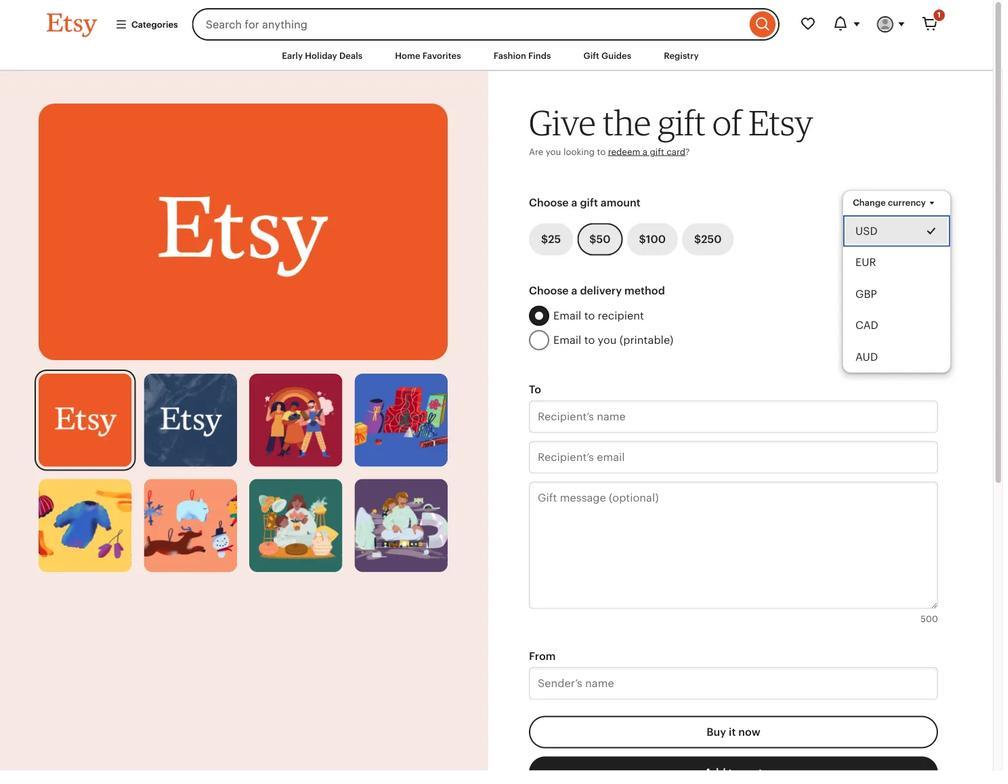 Task type: locate. For each thing, give the bounding box(es) containing it.
to for recipient
[[584, 310, 595, 322]]

0 vertical spatial a
[[643, 147, 648, 157]]

eur button
[[843, 247, 950, 278]]

2 choose from the top
[[529, 285, 569, 297]]

email for email to recipient
[[553, 310, 581, 322]]

1 choose from the top
[[529, 197, 569, 209]]

etsy logo on a dark blue background image
[[144, 374, 237, 467]]

early holiday deals link
[[272, 43, 373, 68]]

a left amount
[[571, 197, 577, 209]]

usd button
[[843, 216, 950, 247]]

gift guides
[[584, 50, 631, 61]]

fashion
[[494, 50, 526, 61]]

gift for of
[[658, 102, 706, 144]]

to down "email to recipient" in the top right of the page
[[584, 334, 595, 346]]

2 vertical spatial gift
[[580, 197, 598, 209]]

aud button
[[843, 341, 950, 373]]

0 vertical spatial you
[[546, 147, 561, 157]]

2 vertical spatial a
[[571, 285, 577, 297]]

amount
[[601, 197, 641, 209]]

usd
[[856, 225, 878, 237]]

the
[[603, 102, 651, 144]]

you down "email to recipient" in the top right of the page
[[598, 334, 617, 346]]

change
[[853, 198, 886, 208]]

method
[[624, 285, 665, 297]]

2 email from the top
[[553, 334, 581, 346]]

registry link
[[654, 43, 709, 68]]

illustration of a sweater, hat, scarf, socks, and gloves on a yellow background image
[[39, 479, 132, 572]]

home favorites
[[395, 50, 461, 61]]

Gift message (optional) text field
[[529, 482, 938, 609]]

?
[[686, 147, 690, 157]]

categories
[[131, 19, 178, 29]]

categories banner
[[22, 0, 971, 41]]

1 vertical spatial choose
[[529, 285, 569, 297]]

0 vertical spatial etsy logo on an orange background image
[[39, 104, 448, 360]]

gbp button
[[843, 278, 950, 310]]

1 vertical spatial gift
[[650, 147, 664, 157]]

to inside give the gift of etsy are you looking to redeem a gift card ?
[[597, 147, 606, 157]]

choose for choose a gift amount
[[529, 197, 569, 209]]

finds
[[528, 50, 551, 61]]

1 vertical spatial email
[[553, 334, 581, 346]]

$250
[[694, 233, 722, 245]]

holiday
[[305, 50, 337, 61]]

2 vertical spatial to
[[584, 334, 595, 346]]

1 vertical spatial to
[[584, 310, 595, 322]]

illustration of three etsy sellers standing in front of a rainbow on a dark red background image
[[249, 374, 342, 467]]

1 link
[[914, 8, 946, 41]]

of
[[713, 102, 742, 144]]

to down choose a delivery method
[[584, 310, 595, 322]]

0 vertical spatial to
[[597, 147, 606, 157]]

$100
[[639, 233, 666, 245]]

buy it now button
[[529, 716, 938, 749]]

you inside give the gift of etsy are you looking to redeem a gift card ?
[[546, 147, 561, 157]]

a right redeem
[[643, 147, 648, 157]]

0 vertical spatial gift
[[658, 102, 706, 144]]

menu containing usd
[[843, 190, 951, 373]]

guides
[[602, 50, 631, 61]]

cad
[[856, 319, 879, 332]]

are
[[529, 147, 543, 157]]

etsy logo on an orange background image
[[39, 104, 448, 360], [39, 374, 132, 467]]

gift left card in the top right of the page
[[650, 147, 664, 157]]

0 horizontal spatial you
[[546, 147, 561, 157]]

0 vertical spatial email
[[553, 310, 581, 322]]

home
[[395, 50, 420, 61]]

favorites
[[422, 50, 461, 61]]

None search field
[[192, 8, 780, 41]]

buy
[[707, 726, 726, 739]]

you right are
[[546, 147, 561, 157]]

1 vertical spatial a
[[571, 197, 577, 209]]

email
[[553, 310, 581, 322], [553, 334, 581, 346]]

gift
[[658, 102, 706, 144], [650, 147, 664, 157], [580, 197, 598, 209]]

to right the looking
[[597, 147, 606, 157]]

to
[[597, 147, 606, 157], [584, 310, 595, 322], [584, 334, 595, 346]]

choose down $25
[[529, 285, 569, 297]]

gift left amount
[[580, 197, 598, 209]]

choose
[[529, 197, 569, 209], [529, 285, 569, 297]]

1 email from the top
[[553, 310, 581, 322]]

you
[[546, 147, 561, 157], [598, 334, 617, 346]]

gift for amount
[[580, 197, 598, 209]]

email to recipient
[[553, 310, 644, 322]]

illustration of assorted holiday ornaments on a light orange background image
[[144, 479, 237, 572]]

looking
[[563, 147, 595, 157]]

a
[[643, 147, 648, 157], [571, 197, 577, 209], [571, 285, 577, 297]]

$25
[[541, 233, 561, 245]]

none search field inside categories banner
[[192, 8, 780, 41]]

1
[[938, 11, 941, 19]]

menu bar
[[22, 41, 971, 71]]

email for email to you (printable)
[[553, 334, 581, 346]]

email down "email to recipient" in the top right of the page
[[553, 334, 581, 346]]

1 vertical spatial etsy logo on an orange background image
[[39, 374, 132, 467]]

menu
[[843, 190, 951, 373]]

to for you
[[584, 334, 595, 346]]

a inside give the gift of etsy are you looking to redeem a gift card ?
[[643, 147, 648, 157]]

give the gift of etsy are you looking to redeem a gift card ?
[[529, 102, 813, 157]]

a left delivery
[[571, 285, 577, 297]]

email down choose a delivery method
[[553, 310, 581, 322]]

choose a gift amount
[[529, 197, 641, 209]]

Recipient's name text field
[[529, 401, 938, 433]]

gift up card in the top right of the page
[[658, 102, 706, 144]]

gbp
[[856, 288, 877, 300]]

1 horizontal spatial you
[[598, 334, 617, 346]]

0 vertical spatial choose
[[529, 197, 569, 209]]

1 etsy logo on an orange background image from the top
[[39, 104, 448, 360]]

card
[[667, 147, 686, 157]]

choose up $25
[[529, 197, 569, 209]]

change currency
[[853, 198, 926, 208]]

Recipient's email email field
[[529, 441, 938, 474]]



Task type: describe. For each thing, give the bounding box(es) containing it.
home favorites link
[[385, 43, 471, 68]]

now
[[738, 726, 760, 739]]

menu bar containing early holiday deals
[[22, 41, 971, 71]]

change currency button
[[843, 190, 948, 215]]

it
[[729, 726, 736, 739]]

cad button
[[843, 310, 950, 341]]

delivery
[[580, 285, 622, 297]]

aud
[[856, 351, 878, 363]]

gift
[[584, 50, 599, 61]]

(printable)
[[620, 334, 673, 346]]

Sender's name text field
[[529, 667, 938, 700]]

from
[[529, 650, 556, 663]]

redeem
[[608, 147, 640, 157]]

email to you (printable)
[[553, 334, 673, 346]]

give
[[529, 102, 596, 144]]

redeem a gift card link
[[608, 147, 686, 157]]

deals
[[339, 50, 363, 61]]

to
[[529, 384, 541, 396]]

currency
[[888, 198, 926, 208]]

eur
[[856, 257, 876, 269]]

illustration of a child giving an adult a pot of flowers, surrounded by cozy furniture and plants, on a green background image
[[249, 479, 342, 572]]

early
[[282, 50, 303, 61]]

illustration of presents wrapped with wrapping paper and ribbons on a blue background image
[[355, 374, 448, 467]]

fashion finds
[[494, 50, 551, 61]]

etsy
[[749, 102, 813, 144]]

$50
[[589, 233, 611, 245]]

gift guides link
[[573, 43, 641, 68]]

recipient
[[598, 310, 644, 322]]

fashion finds link
[[483, 43, 561, 68]]

illustration of a child and an adult playing with a toy train set, on a dark purple background image
[[355, 479, 448, 572]]

buy it now
[[707, 726, 760, 739]]

categories button
[[105, 12, 188, 37]]

registry
[[664, 50, 699, 61]]

Search for anything text field
[[192, 8, 746, 41]]

2 etsy logo on an orange background image from the top
[[39, 374, 132, 467]]

choose a delivery method
[[529, 285, 665, 297]]

500
[[921, 614, 938, 624]]

1 vertical spatial you
[[598, 334, 617, 346]]

choose for choose a delivery method
[[529, 285, 569, 297]]

a for choose a gift amount
[[571, 197, 577, 209]]

early holiday deals
[[282, 50, 363, 61]]

a for choose a delivery method
[[571, 285, 577, 297]]



Task type: vqa. For each thing, say whether or not it's contained in the screenshot.
shops we think you'll love
no



